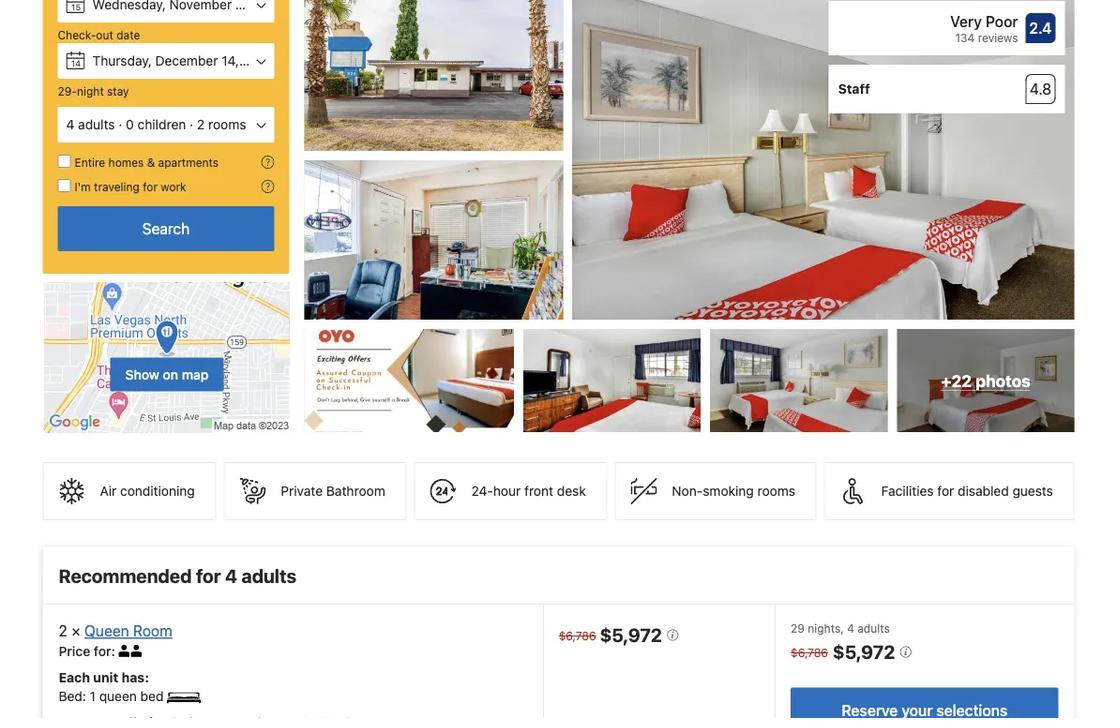 Task type: describe. For each thing, give the bounding box(es) containing it.
4 adults · 0 children · 2 rooms button
[[58, 107, 274, 143]]

show
[[125, 367, 159, 382]]

nights,
[[808, 622, 844, 635]]

1 horizontal spatial $6,786
[[791, 647, 829, 660]]

air conditioning
[[100, 484, 195, 499]]

non-
[[672, 484, 703, 499]]

each
[[59, 671, 90, 686]]

guests
[[1013, 484, 1054, 499]]

stay
[[107, 84, 129, 98]]

+22
[[941, 371, 972, 390]]

air conditioning button
[[43, 463, 216, 521]]

check-out date
[[58, 28, 140, 41]]

search section
[[35, 0, 297, 435]]

rated very poor element
[[838, 10, 1019, 33]]

adults inside button
[[78, 117, 115, 132]]

very poor 134 reviews
[[951, 13, 1019, 44]]

facilities for disabled guests
[[882, 484, 1054, 499]]

4 for 29 nights, 4 adults
[[847, 622, 855, 635]]

hour
[[493, 484, 521, 499]]

map
[[182, 367, 209, 382]]

1
[[90, 689, 96, 705]]

&
[[147, 156, 155, 169]]

1 horizontal spatial rooms
[[758, 484, 796, 499]]

+22 photos link
[[897, 329, 1075, 433]]

bed
[[140, 689, 164, 705]]

queen
[[84, 623, 129, 641]]

private bathroom
[[281, 484, 385, 499]]

0
[[126, 117, 134, 132]]

0 horizontal spatial $6,786
[[559, 630, 596, 643]]

apartments
[[158, 156, 219, 169]]

smoking
[[703, 484, 754, 499]]

unit
[[93, 671, 118, 686]]

14
[[71, 58, 81, 68]]

price
[[59, 644, 90, 660]]

4 adults · 0 children · 2 rooms
[[66, 117, 246, 132]]

2 × queen room
[[59, 623, 172, 641]]

private bathroom button
[[224, 463, 407, 521]]

scored 2.4 element
[[1026, 13, 1056, 43]]

for inside search section
[[143, 180, 158, 193]]

front
[[525, 484, 554, 499]]

bathroom
[[326, 484, 385, 499]]

adults for recommended for 4 adults
[[242, 565, 297, 587]]

facilities
[[882, 484, 934, 499]]

non-smoking rooms button
[[615, 463, 817, 521]]

non-smoking rooms
[[672, 484, 796, 499]]

on
[[163, 367, 178, 382]]

thursday, december 14, 2023
[[92, 53, 275, 68]]

check-
[[58, 28, 96, 41]]

disabled
[[958, 484, 1009, 499]]

15
[[71, 2, 81, 12]]

queen
[[99, 689, 137, 705]]

thursday,
[[92, 53, 152, 68]]



Task type: locate. For each thing, give the bounding box(es) containing it.
night
[[77, 84, 104, 98]]

for down queen
[[94, 644, 111, 660]]

1 · from the left
[[119, 117, 122, 132]]

each unit has:
[[59, 671, 149, 686]]

adults left 0
[[78, 117, 115, 132]]

0 vertical spatial adults
[[78, 117, 115, 132]]

0 vertical spatial 4
[[66, 117, 74, 132]]

bed:
[[59, 689, 90, 705]]

29-night stay
[[58, 84, 129, 98]]

4 for recommended for 4 adults
[[225, 565, 237, 587]]

2 horizontal spatial adults
[[858, 622, 890, 635]]

recommended for 4 adults
[[59, 565, 297, 587]]

date
[[117, 28, 140, 41]]

children
[[138, 117, 186, 132]]

for inside button
[[938, 484, 955, 499]]

0 horizontal spatial $5,972
[[600, 624, 667, 646]]

24-hour front desk button
[[414, 463, 607, 521]]

0 vertical spatial rooms
[[208, 117, 246, 132]]

private
[[281, 484, 323, 499]]

1 horizontal spatial 4
[[225, 565, 237, 587]]

0 vertical spatial $6,786
[[559, 630, 596, 643]]

rooms inside search section
[[208, 117, 246, 132]]

2 · from the left
[[190, 117, 193, 132]]

1 vertical spatial rooms
[[758, 484, 796, 499]]

staff
[[838, 81, 871, 97]]

:
[[111, 644, 115, 660]]

out
[[96, 28, 113, 41]]

rooms right smoking
[[758, 484, 796, 499]]

show on map
[[125, 367, 209, 382]]

december
[[155, 53, 218, 68]]

we'll show you stays where you can have the entire place to yourself image
[[261, 156, 274, 169], [261, 156, 274, 169]]

work
[[161, 180, 186, 193]]

homes
[[108, 156, 144, 169]]

4 inside button
[[66, 117, 74, 132]]

reviews
[[978, 31, 1019, 44]]

recommended
[[59, 565, 192, 587]]

adults
[[78, 117, 115, 132], [242, 565, 297, 587], [858, 622, 890, 635]]

search
[[142, 220, 190, 238]]

4.8
[[1030, 80, 1052, 98]]

0 horizontal spatial ·
[[119, 117, 122, 132]]

29
[[791, 622, 805, 635]]

29-
[[58, 84, 77, 98]]

for for recommended for 4 adults
[[196, 565, 221, 587]]

adults down private
[[242, 565, 297, 587]]

rooms right 2 on the left
[[208, 117, 246, 132]]

14,
[[222, 53, 239, 68]]

0 horizontal spatial adults
[[78, 117, 115, 132]]

for for facilities for disabled guests
[[938, 484, 955, 499]]

scored 4.8 element
[[1026, 74, 1056, 104]]

1 vertical spatial 4
[[225, 565, 237, 587]]

1 horizontal spatial adults
[[242, 565, 297, 587]]

photos
[[976, 371, 1031, 390]]

adults right nights,
[[858, 622, 890, 635]]

desk
[[557, 484, 586, 499]]

entire
[[75, 156, 105, 169]]

show on map button
[[43, 281, 291, 435], [110, 358, 224, 392]]

$5,972
[[600, 624, 667, 646], [833, 641, 900, 663]]

traveling
[[94, 180, 140, 193]]

24-hour front desk
[[471, 484, 586, 499]]

2
[[197, 117, 205, 132]]

poor
[[986, 13, 1019, 31]]

·
[[119, 117, 122, 132], [190, 117, 193, 132]]

for
[[143, 180, 158, 193], [938, 484, 955, 499], [196, 565, 221, 587], [94, 644, 111, 660]]

$6,786
[[559, 630, 596, 643], [791, 647, 829, 660]]

2 horizontal spatial 4
[[847, 622, 855, 635]]

occupancy image
[[131, 646, 143, 658]]

if you select this option, we'll show you popular business travel features like breakfast, wifi and free parking. image
[[261, 180, 274, 193], [261, 180, 274, 193]]

air
[[100, 484, 117, 499]]

1 horizontal spatial $5,972
[[833, 641, 900, 663]]

0 horizontal spatial rooms
[[208, 117, 246, 132]]

search button
[[58, 206, 274, 251]]

134
[[956, 31, 975, 44]]

adults for 29 nights, 4 adults
[[858, 622, 890, 635]]

2023
[[243, 53, 275, 68]]

2 vertical spatial adults
[[858, 622, 890, 635]]

has:
[[122, 671, 149, 686]]

1 queen bed
[[90, 689, 164, 705]]

occupancy image
[[119, 646, 131, 658]]

price for :
[[59, 644, 119, 660]]

i'm
[[75, 180, 91, 193]]

1 vertical spatial adults
[[242, 565, 297, 587]]

for left disabled
[[938, 484, 955, 499]]

4
[[66, 117, 74, 132], [225, 565, 237, 587], [847, 622, 855, 635]]

· left 0
[[119, 117, 122, 132]]

for left the work
[[143, 180, 158, 193]]

0 horizontal spatial 4
[[66, 117, 74, 132]]

i'm traveling for work
[[75, 180, 186, 193]]

for for price for :
[[94, 644, 111, 660]]

conditioning
[[120, 484, 195, 499]]

very
[[951, 13, 982, 31]]

facilities for disabled guests button
[[824, 463, 1075, 521]]

+22 photos
[[941, 371, 1031, 390]]

1 horizontal spatial ·
[[190, 117, 193, 132]]

2.4
[[1030, 19, 1052, 37]]

24-
[[471, 484, 493, 499]]

15 button
[[58, 0, 274, 23]]

for right recommended
[[196, 565, 221, 587]]

rooms
[[208, 117, 246, 132], [758, 484, 796, 499]]

2 vertical spatial 4
[[847, 622, 855, 635]]

· left 2 on the left
[[190, 117, 193, 132]]

entire homes & apartments
[[75, 156, 219, 169]]

room
[[133, 623, 172, 641]]

1 vertical spatial $6,786
[[791, 647, 829, 660]]

2 ×
[[59, 623, 81, 641]]

29 nights, 4 adults
[[791, 622, 890, 635]]

queen room link
[[84, 623, 172, 641]]



Task type: vqa. For each thing, say whether or not it's contained in the screenshot.
'conditioning' at the bottom left of the page
yes



